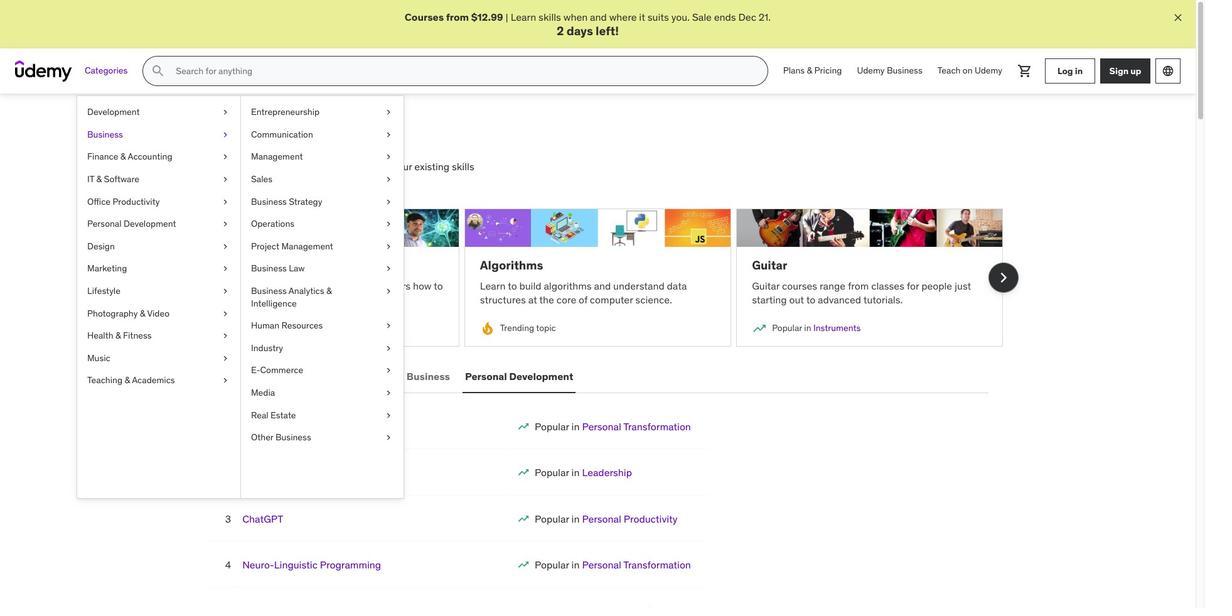 Task type: vqa. For each thing, say whether or not it's contained in the screenshot.
EDITOR to the middle
no



Task type: locate. For each thing, give the bounding box(es) containing it.
coach
[[262, 420, 290, 433]]

popular in data & analytics
[[228, 322, 333, 334]]

2 horizontal spatial from
[[848, 279, 870, 292]]

2 vertical spatial learn
[[480, 279, 506, 292]]

1 vertical spatial guitar
[[753, 279, 780, 292]]

design inside design button
[[358, 370, 392, 383]]

analytics inside business analytics & intelligence
[[289, 285, 324, 296]]

existing
[[415, 160, 450, 172]]

development down topic
[[510, 370, 574, 383]]

popular in image
[[518, 420, 530, 433]]

xsmall image inside health & fitness link
[[220, 330, 231, 342]]

xsmall image for finance & accounting
[[220, 151, 231, 163]]

0 horizontal spatial design
[[87, 240, 115, 252]]

& left teach
[[327, 285, 332, 296]]

1 guitar from the top
[[753, 258, 788, 273]]

xsmall image inside music link
[[220, 352, 231, 364]]

xsmall image inside lifestyle link
[[220, 285, 231, 297]]

0 vertical spatial management
[[251, 151, 303, 162]]

project management link
[[241, 235, 404, 258]]

xsmall image for personal development
[[220, 218, 231, 230]]

2 guitar from the top
[[753, 279, 780, 292]]

xsmall image for business strategy
[[384, 196, 394, 208]]

xsmall image inside business link
[[220, 129, 231, 141]]

data
[[667, 279, 687, 292]]

& for video
[[140, 307, 145, 319]]

project
[[251, 240, 280, 252]]

design left business button
[[358, 370, 392, 383]]

xsmall image inside e-commerce link
[[384, 364, 394, 377]]

personal transformation link for neuro-linguistic programming
[[583, 558, 691, 571]]

udemy business link
[[850, 56, 931, 86]]

in down popular in leadership on the bottom of the page
[[572, 512, 580, 525]]

0 vertical spatial personal development
[[87, 218, 176, 229]]

in left leadership at the bottom
[[572, 466, 580, 479]]

0 vertical spatial productivity
[[113, 196, 160, 207]]

and up "computer"
[[595, 279, 611, 292]]

4 cell from the top
[[535, 558, 691, 571]]

1 cell from the top
[[535, 420, 691, 433]]

2 vertical spatial from
[[233, 293, 254, 306]]

xsmall image inside development "link"
[[220, 106, 231, 119]]

use statistical probability to teach computers how to learn from data.
[[208, 279, 443, 306]]

life coach training
[[243, 420, 328, 433]]

|
[[506, 11, 509, 23]]

xsmall image inside industry link
[[384, 342, 394, 354]]

learn right |
[[511, 11, 537, 23]]

popular in personal transformation down popular in personal productivity
[[535, 558, 691, 571]]

skills
[[539, 11, 561, 23], [452, 160, 475, 172]]

marketing link
[[77, 258, 241, 280]]

xsmall image for photography & video
[[220, 307, 231, 320]]

1 vertical spatial transformation
[[624, 558, 691, 571]]

popular for data & analytics "link"
[[228, 322, 258, 334]]

popular in image for popular in personal transformation
[[518, 558, 530, 571]]

personal development
[[87, 218, 176, 229], [465, 370, 574, 383]]

new
[[322, 160, 341, 172]]

learn
[[208, 293, 231, 306]]

software
[[104, 173, 139, 185]]

development button
[[277, 362, 346, 392]]

in right the log
[[1076, 65, 1084, 76]]

0 horizontal spatial udemy
[[858, 65, 885, 76]]

how
[[413, 279, 432, 292]]

2 personal transformation link from the top
[[583, 558, 691, 571]]

xsmall image for business
[[220, 129, 231, 141]]

design up marketing
[[87, 240, 115, 252]]

out
[[790, 293, 805, 306]]

log in link
[[1046, 59, 1096, 84]]

in left data
[[260, 322, 268, 334]]

1 vertical spatial from
[[848, 279, 870, 292]]

popular in personal transformation up leadership at the bottom
[[535, 420, 691, 433]]

& for academics
[[125, 375, 130, 386]]

xsmall image inside communication link
[[384, 129, 394, 141]]

xsmall image inside marketing link
[[220, 263, 231, 275]]

guitar for guitar courses range from classes for people just starting out to advanced tutorials.
[[753, 279, 780, 292]]

0 horizontal spatial personal development
[[87, 218, 176, 229]]

personal transformation link up "leadership" link
[[583, 420, 691, 433]]

learn for popular and trending topics
[[193, 160, 218, 172]]

sign up link
[[1101, 59, 1151, 84]]

skills up 2
[[539, 11, 561, 23]]

0 vertical spatial learn
[[511, 11, 537, 23]]

1 horizontal spatial learn
[[480, 279, 506, 292]]

xsmall image inside "photography & video" link
[[220, 307, 231, 320]]

next image
[[994, 268, 1014, 288]]

xsmall image inside design link
[[220, 240, 231, 253]]

popular in instruments
[[773, 322, 861, 334]]

1 horizontal spatial udemy
[[975, 65, 1003, 76]]

design inside design link
[[87, 240, 115, 252]]

xsmall image inside entrepreneurship link
[[384, 106, 394, 119]]

sign
[[1110, 65, 1129, 76]]

to up structures
[[508, 279, 517, 292]]

xsmall image inside human resources link
[[384, 320, 394, 332]]

from left $12.99
[[446, 11, 469, 23]]

guitar
[[753, 258, 788, 273], [753, 279, 780, 292]]

algorithms
[[544, 279, 592, 292]]

teach on udemy
[[938, 65, 1003, 76]]

and inside courses from $12.99 | learn skills when and where it suits you. sale ends dec 21. 2 days left!
[[590, 11, 607, 23]]

photography
[[87, 307, 138, 319]]

personal inside button
[[465, 370, 507, 383]]

& right finance on the top of page
[[120, 151, 126, 162]]

sale
[[693, 11, 712, 23]]

xsmall image for development
[[220, 106, 231, 119]]

0 vertical spatial analytics
[[289, 285, 324, 296]]

e-commerce link
[[241, 359, 404, 382]]

personal for neuro-linguistic programming
[[583, 558, 622, 571]]

leadership link
[[583, 466, 632, 479]]

1 vertical spatial learn
[[193, 160, 218, 172]]

operations link
[[241, 213, 404, 235]]

teach on udemy link
[[931, 56, 1011, 86]]

0 vertical spatial design
[[87, 240, 115, 252]]

submit search image
[[151, 64, 166, 79]]

2 vertical spatial and
[[595, 279, 611, 292]]

learn up structures
[[480, 279, 506, 292]]

management inside management link
[[251, 151, 303, 162]]

business
[[887, 65, 923, 76], [87, 129, 123, 140], [251, 196, 287, 207], [251, 263, 287, 274], [251, 285, 287, 296], [407, 370, 450, 383], [276, 432, 311, 443]]

& right data
[[290, 322, 296, 334]]

management up law
[[282, 240, 333, 252]]

learn inside learn to build algorithms and understand data structures at the core of computer science.
[[480, 279, 506, 292]]

music link
[[77, 347, 241, 370]]

0 horizontal spatial skills
[[452, 160, 475, 172]]

from down statistical
[[233, 293, 254, 306]]

sales
[[251, 173, 273, 185]]

academics
[[132, 375, 175, 386]]

& right health
[[116, 330, 121, 341]]

popular in image for popular in leadership
[[518, 466, 530, 479]]

& for software
[[96, 173, 102, 185]]

xsmall image for human resources
[[384, 320, 394, 332]]

xsmall image inside business law link
[[384, 263, 394, 275]]

popular in personal transformation for life coach training
[[535, 420, 691, 433]]

3
[[225, 512, 231, 525]]

personal productivity link
[[583, 512, 678, 525]]

xsmall image for design
[[220, 240, 231, 253]]

1 horizontal spatial skills
[[539, 11, 561, 23]]

computers
[[363, 279, 411, 292]]

cell for chatgpt
[[535, 512, 678, 525]]

plans & pricing link
[[776, 56, 850, 86]]

personal up leadership at the bottom
[[583, 420, 622, 433]]

popular in leadership
[[535, 466, 632, 479]]

xsmall image
[[220, 106, 231, 119], [384, 106, 394, 119], [220, 129, 231, 141], [220, 173, 231, 186], [384, 173, 394, 186], [384, 218, 394, 230], [220, 240, 231, 253], [384, 240, 394, 253], [384, 285, 394, 297], [384, 320, 394, 332], [220, 330, 231, 342], [220, 352, 231, 364], [384, 387, 394, 399]]

0 horizontal spatial learn
[[193, 160, 218, 172]]

xsmall image for marketing
[[220, 263, 231, 275]]

2 horizontal spatial learn
[[511, 11, 537, 23]]

it & software
[[87, 173, 139, 185]]

analytics up industry link
[[298, 322, 333, 334]]

xsmall image inside media link
[[384, 387, 394, 399]]

Search for anything text field
[[174, 60, 753, 82]]

courses
[[405, 11, 444, 23]]

shopping cart with 0 items image
[[1018, 64, 1033, 79]]

0 vertical spatial transformation
[[624, 420, 691, 433]]

in up popular in leadership on the bottom of the page
[[572, 420, 580, 433]]

xsmall image inside real estate link
[[384, 409, 394, 422]]

in for instruments link
[[805, 322, 812, 334]]

carousel element
[[193, 193, 1019, 362]]

development down "categories" dropdown button
[[87, 106, 140, 118]]

photography & video link
[[77, 302, 241, 325]]

xsmall image inside personal development link
[[220, 218, 231, 230]]

business inside business analytics & intelligence
[[251, 285, 287, 296]]

dec
[[739, 11, 757, 23]]

1 personal transformation link from the top
[[583, 420, 691, 433]]

computer
[[590, 293, 633, 306]]

xsmall image
[[384, 129, 394, 141], [220, 151, 231, 163], [384, 151, 394, 163], [220, 196, 231, 208], [384, 196, 394, 208], [220, 218, 231, 230], [220, 263, 231, 275], [384, 263, 394, 275], [220, 285, 231, 297], [220, 307, 231, 320], [384, 342, 394, 354], [384, 364, 394, 377], [220, 375, 231, 387], [384, 409, 394, 422], [384, 432, 394, 444]]

cell for neuro-linguistic programming
[[535, 558, 691, 571]]

trending
[[288, 124, 353, 143]]

popular for "leadership" link
[[535, 466, 570, 479]]

& left video
[[140, 307, 145, 319]]

1 vertical spatial personal transformation link
[[583, 558, 691, 571]]

use
[[208, 279, 226, 292]]

xsmall image for real estate
[[384, 409, 394, 422]]

1 horizontal spatial design
[[358, 370, 392, 383]]

1 vertical spatial design
[[358, 370, 392, 383]]

xsmall image inside the business analytics & intelligence link
[[384, 285, 394, 297]]

1 vertical spatial personal development
[[465, 370, 574, 383]]

in down popular in personal productivity
[[572, 558, 580, 571]]

0 vertical spatial from
[[446, 11, 469, 23]]

personal for life coach training
[[583, 420, 622, 433]]

chatgpt link
[[243, 512, 283, 525]]

development link
[[77, 101, 241, 124]]

xsmall image for lifestyle
[[220, 285, 231, 297]]

transformation for neuro-linguistic programming
[[624, 558, 691, 571]]

udemy right pricing
[[858, 65, 885, 76]]

from inside guitar courses range from classes for people just starting out to advanced tutorials.
[[848, 279, 870, 292]]

and up 'left!'
[[590, 11, 607, 23]]

business inside button
[[407, 370, 450, 383]]

personal down trending topic 'icon'
[[465, 370, 507, 383]]

1 popular in personal transformation from the top
[[535, 420, 691, 433]]

xsmall image for health & fitness
[[220, 330, 231, 342]]

personal development down trending
[[465, 370, 574, 383]]

1 horizontal spatial from
[[446, 11, 469, 23]]

cell
[[535, 420, 691, 433], [535, 466, 632, 479], [535, 512, 678, 525], [535, 558, 691, 571], [535, 605, 691, 608]]

skills right existing
[[452, 160, 475, 172]]

e-
[[251, 364, 260, 376]]

log in
[[1058, 65, 1084, 76]]

0 vertical spatial and
[[590, 11, 607, 23]]

guitar courses range from classes for people just starting out to advanced tutorials.
[[753, 279, 972, 306]]

personal transformation link down personal productivity link
[[583, 558, 691, 571]]

1 vertical spatial skills
[[452, 160, 475, 172]]

2 transformation from the top
[[624, 558, 691, 571]]

law
[[289, 263, 305, 274]]

topic
[[537, 322, 556, 334]]

analytics down law
[[289, 285, 324, 296]]

statistical
[[228, 279, 271, 292]]

business analytics & intelligence link
[[241, 280, 404, 315]]

instruments link
[[814, 322, 861, 334]]

personal down popular in personal productivity
[[583, 558, 622, 571]]

xsmall image inside finance & accounting link
[[220, 151, 231, 163]]

2 popular in personal transformation from the top
[[535, 558, 691, 571]]

xsmall image inside it & software link
[[220, 173, 231, 186]]

personal development inside button
[[465, 370, 574, 383]]

1 vertical spatial management
[[282, 240, 333, 252]]

udemy image
[[15, 60, 72, 82]]

popular in image
[[208, 321, 223, 336], [753, 321, 768, 336], [518, 466, 530, 479], [518, 512, 530, 525], [518, 558, 530, 571]]

1 vertical spatial productivity
[[624, 512, 678, 525]]

starting
[[753, 293, 787, 306]]

1 horizontal spatial personal development
[[465, 370, 574, 383]]

1 vertical spatial analytics
[[298, 322, 333, 334]]

xsmall image inside project management link
[[384, 240, 394, 253]]

project management
[[251, 240, 333, 252]]

management inside project management link
[[282, 240, 333, 252]]

management down communication
[[251, 151, 303, 162]]

media link
[[241, 382, 404, 404]]

resources
[[282, 320, 323, 331]]

& right it at the top
[[96, 173, 102, 185]]

xsmall image inside other business link
[[384, 432, 394, 444]]

xsmall image for office productivity
[[220, 196, 231, 208]]

finance
[[87, 151, 118, 162]]

0 vertical spatial skills
[[539, 11, 561, 23]]

xsmall image inside teaching & academics link
[[220, 375, 231, 387]]

linguistic
[[274, 558, 318, 571]]

personal development for personal development link
[[87, 218, 176, 229]]

0 vertical spatial guitar
[[753, 258, 788, 273]]

& right teaching
[[125, 375, 130, 386]]

in left instruments link
[[805, 322, 812, 334]]

1 transformation from the top
[[624, 420, 691, 433]]

from inside "use statistical probability to teach computers how to learn from data."
[[233, 293, 254, 306]]

xsmall image inside business strategy link
[[384, 196, 394, 208]]

from up advanced
[[848, 279, 870, 292]]

business law
[[251, 263, 305, 274]]

0 horizontal spatial productivity
[[113, 196, 160, 207]]

to
[[324, 279, 333, 292], [434, 279, 443, 292], [508, 279, 517, 292], [807, 293, 816, 306]]

2 udemy from the left
[[975, 65, 1003, 76]]

1 vertical spatial and
[[256, 124, 285, 143]]

teaching & academics link
[[77, 370, 241, 392]]

0 vertical spatial popular in personal transformation
[[535, 420, 691, 433]]

xsmall image inside operations link
[[384, 218, 394, 230]]

design for design button
[[358, 370, 392, 383]]

xsmall image inside "sales" link
[[384, 173, 394, 186]]

1 vertical spatial popular in personal transformation
[[535, 558, 691, 571]]

to right how
[[434, 279, 443, 292]]

management link
[[241, 146, 404, 168]]

trending topic
[[500, 322, 556, 334]]

and down entrepreneurship
[[256, 124, 285, 143]]

personal development down the office productivity
[[87, 218, 176, 229]]

to right 'out'
[[807, 293, 816, 306]]

udemy right on
[[975, 65, 1003, 76]]

0 vertical spatial personal transformation link
[[583, 420, 691, 433]]

personal development for personal development button
[[465, 370, 574, 383]]

guitar inside guitar courses range from classes for people just starting out to advanced tutorials.
[[753, 279, 780, 292]]

xsmall image inside office productivity link
[[220, 196, 231, 208]]

3 cell from the top
[[535, 512, 678, 525]]

categories
[[85, 65, 128, 76]]

personal down leadership at the bottom
[[583, 512, 622, 525]]

& for accounting
[[120, 151, 126, 162]]

operations
[[251, 218, 295, 229]]

learn left something
[[193, 160, 218, 172]]

office
[[87, 196, 111, 207]]

something
[[220, 160, 268, 172]]

xsmall image inside management link
[[384, 151, 394, 163]]

classes
[[872, 279, 905, 292]]

& right plans
[[807, 65, 813, 76]]

& for fitness
[[116, 330, 121, 341]]

entrepreneurship
[[251, 106, 320, 118]]

0 horizontal spatial from
[[233, 293, 254, 306]]

personal for chatgpt
[[583, 512, 622, 525]]



Task type: describe. For each thing, give the bounding box(es) containing it.
xsmall image for management
[[384, 151, 394, 163]]

lifestyle link
[[77, 280, 241, 302]]

in for personal productivity link
[[572, 512, 580, 525]]

21.
[[759, 11, 771, 23]]

algorithms
[[480, 258, 544, 273]]

design for design link
[[87, 240, 115, 252]]

courses
[[783, 279, 818, 292]]

lifestyle
[[87, 285, 121, 296]]

neuro-
[[243, 558, 274, 571]]

in for "leadership" link
[[572, 466, 580, 479]]

when
[[564, 11, 588, 23]]

understand
[[614, 279, 665, 292]]

it & software link
[[77, 168, 241, 191]]

tutorials.
[[864, 293, 903, 306]]

5 cell from the top
[[535, 605, 691, 608]]

development inside "link"
[[87, 106, 140, 118]]

days
[[567, 23, 593, 39]]

learning
[[259, 258, 309, 273]]

xsmall image for operations
[[384, 218, 394, 230]]

industry link
[[241, 337, 404, 359]]

popular for instruments link
[[773, 322, 803, 334]]

real
[[251, 409, 269, 421]]

cell for life coach training
[[535, 420, 691, 433]]

learn to build algorithms and understand data structures at the core of computer science.
[[480, 279, 687, 306]]

or
[[343, 160, 352, 172]]

popular in image for popular in instruments
[[753, 321, 768, 336]]

e-commerce
[[251, 364, 303, 376]]

real estate link
[[241, 404, 404, 427]]

intelligence
[[251, 297, 297, 309]]

xsmall image for other business
[[384, 432, 394, 444]]

& inside business analytics & intelligence
[[327, 285, 332, 296]]

real estate
[[251, 409, 296, 421]]

estate
[[271, 409, 296, 421]]

popular in image for popular in personal productivity
[[518, 512, 530, 525]]

leadership
[[583, 466, 632, 479]]

xsmall image for project management
[[384, 240, 394, 253]]

trending topic image
[[480, 321, 495, 336]]

popular for personal transformation "link" related to life coach training
[[535, 420, 570, 433]]

design button
[[356, 362, 394, 392]]

health & fitness link
[[77, 325, 241, 347]]

guitar for guitar
[[753, 258, 788, 273]]

neuro-linguistic programming link
[[243, 558, 381, 571]]

finance & accounting link
[[77, 146, 241, 168]]

skills inside courses from $12.99 | learn skills when and where it suits you. sale ends dec 21. 2 days left!
[[539, 11, 561, 23]]

accounting
[[128, 151, 172, 162]]

teach
[[938, 65, 961, 76]]

in for data & analytics "link"
[[260, 322, 268, 334]]

2 cell from the top
[[535, 466, 632, 479]]

learn inside courses from $12.99 | learn skills when and where it suits you. sale ends dec 21. 2 days left!
[[511, 11, 537, 23]]

personal development link
[[77, 213, 241, 235]]

xsmall image for it & software
[[220, 173, 231, 186]]

data & analytics link
[[270, 322, 333, 334]]

human resources link
[[241, 315, 404, 337]]

marketing
[[87, 263, 127, 274]]

in for personal transformation "link" corresponding to neuro-linguistic programming
[[572, 558, 580, 571]]

1 horizontal spatial productivity
[[624, 512, 678, 525]]

media
[[251, 387, 275, 398]]

communication link
[[241, 124, 404, 146]]

business strategy
[[251, 196, 322, 207]]

bestselling button
[[208, 362, 267, 392]]

build
[[520, 279, 542, 292]]

just
[[955, 279, 972, 292]]

improve
[[355, 160, 391, 172]]

from inside courses from $12.99 | learn skills when and where it suits you. sale ends dec 21. 2 days left!
[[446, 11, 469, 23]]

close image
[[1173, 11, 1185, 24]]

where
[[610, 11, 637, 23]]

sign up
[[1110, 65, 1142, 76]]

xsmall image for industry
[[384, 342, 394, 354]]

xsmall image for sales
[[384, 173, 394, 186]]

to inside learn to build algorithms and understand data structures at the core of computer science.
[[508, 279, 517, 292]]

development down industry link
[[279, 370, 343, 383]]

bestselling
[[210, 370, 264, 383]]

machine
[[208, 258, 256, 273]]

advanced
[[818, 293, 862, 306]]

personal transformation link for life coach training
[[583, 420, 691, 433]]

popular in personal productivity
[[535, 512, 678, 525]]

transformation for life coach training
[[624, 420, 691, 433]]

choose a language image
[[1163, 65, 1175, 77]]

other
[[251, 432, 274, 443]]

structures
[[480, 293, 526, 306]]

& inside carousel element
[[290, 322, 296, 334]]

xsmall image for business analytics & intelligence
[[384, 285, 394, 297]]

up
[[1131, 65, 1142, 76]]

xsmall image for music
[[220, 352, 231, 364]]

you.
[[672, 11, 690, 23]]

trending
[[500, 322, 535, 334]]

xsmall image for entrepreneurship
[[384, 106, 394, 119]]

plans & pricing
[[784, 65, 843, 76]]

xsmall image for communication
[[384, 129, 394, 141]]

popular and trending topics
[[193, 124, 402, 143]]

finance & accounting
[[87, 151, 172, 162]]

teaching
[[87, 375, 123, 386]]

human
[[251, 320, 280, 331]]

personal down office at the left of page
[[87, 218, 122, 229]]

office productivity link
[[77, 191, 241, 213]]

analytics inside carousel element
[[298, 322, 333, 334]]

for
[[907, 279, 920, 292]]

& for pricing
[[807, 65, 813, 76]]

neuro-linguistic programming
[[243, 558, 381, 571]]

learn for algorithms
[[480, 279, 506, 292]]

communication
[[251, 129, 313, 140]]

music
[[87, 352, 110, 363]]

1 udemy from the left
[[858, 65, 885, 76]]

at
[[529, 293, 538, 306]]

completely
[[271, 160, 320, 172]]

in for personal transformation "link" related to life coach training
[[572, 420, 580, 433]]

$12.99
[[471, 11, 503, 23]]

teach
[[335, 279, 360, 292]]

topics
[[356, 124, 402, 143]]

to left teach
[[324, 279, 333, 292]]

popular for personal transformation "link" corresponding to neuro-linguistic programming
[[535, 558, 570, 571]]

popular in image for popular in data & analytics
[[208, 321, 223, 336]]

xsmall image for teaching & academics
[[220, 375, 231, 387]]

science.
[[636, 293, 673, 306]]

xsmall image for e-commerce
[[384, 364, 394, 377]]

machine learning
[[208, 258, 309, 273]]

development down office productivity link
[[124, 218, 176, 229]]

xsmall image for business law
[[384, 263, 394, 275]]

training
[[292, 420, 328, 433]]

design link
[[77, 235, 241, 258]]

other business link
[[241, 427, 404, 449]]

popular for personal productivity link
[[535, 512, 570, 525]]

health
[[87, 330, 113, 341]]

strategy
[[289, 196, 322, 207]]

your
[[393, 160, 412, 172]]

and inside learn to build algorithms and understand data structures at the core of computer science.
[[595, 279, 611, 292]]

popular in personal transformation for neuro-linguistic programming
[[535, 558, 691, 571]]

to inside guitar courses range from classes for people just starting out to advanced tutorials.
[[807, 293, 816, 306]]

human resources
[[251, 320, 323, 331]]

fitness
[[123, 330, 152, 341]]

xsmall image for media
[[384, 387, 394, 399]]



